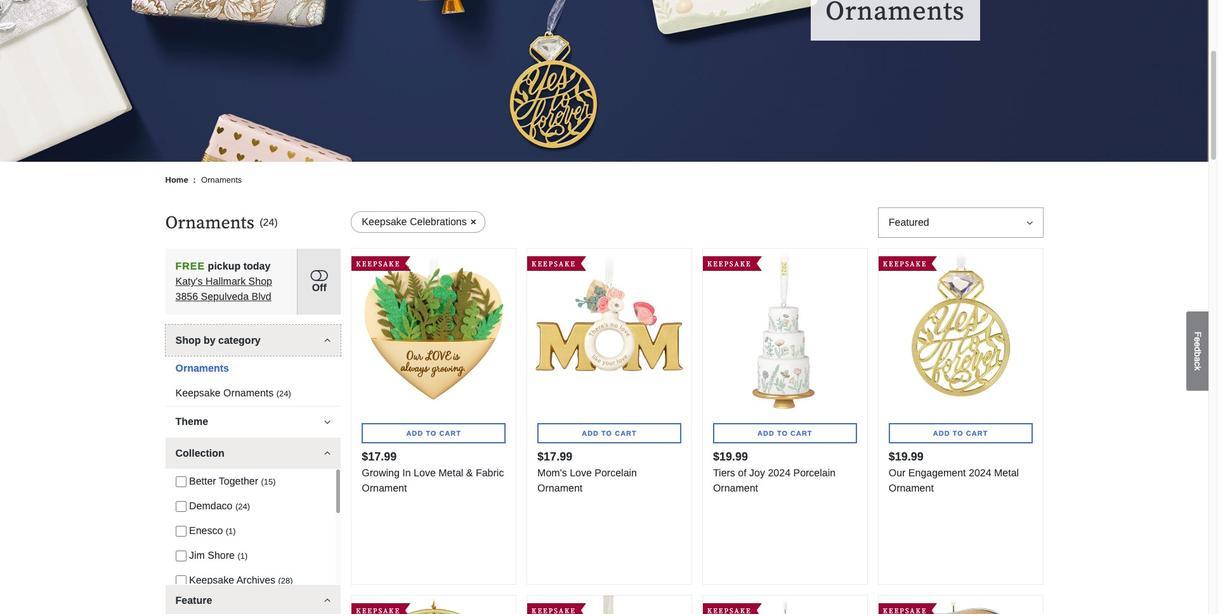 Task type: vqa. For each thing, say whether or not it's contained in the screenshot.
bottom the Delivery options Element
no



Task type: describe. For each thing, give the bounding box(es) containing it.
sepulveda
[[201, 291, 249, 302]]

b
[[1193, 352, 1203, 357]]

ornaments menu menu
[[165, 356, 341, 405]]

love inside "$17.99 mom's love porcelain ornament"
[[570, 467, 592, 478]]

(24) for demdaco
[[235, 501, 250, 511]]

(24) for ornaments
[[260, 217, 278, 228]]

ornaments inside "ornaments" link
[[175, 363, 229, 373]]

add for $17.99 growing in love metal & fabric ornament
[[406, 429, 423, 437]]

f e e d b a c k button
[[1186, 311, 1208, 391]]

engagement
[[908, 467, 966, 478]]

in
[[402, 467, 411, 478]]

mom's
[[537, 467, 567, 478]]

pickup
[[208, 260, 241, 271]]

ornaments (24)
[[165, 212, 278, 234]]

off
[[312, 282, 327, 293]]

home link
[[165, 175, 190, 185]]

fabric
[[476, 467, 504, 478]]

$19.99 for $19.99 tiers of joy 2024 porcelain ornament
[[713, 450, 748, 463]]

feature
[[175, 595, 212, 606]]

archives
[[236, 574, 275, 585]]

feature article
[[165, 585, 341, 614]]

$17.99 growing in love metal & fabric ornament
[[362, 450, 504, 493]]

add to cart button for $17.99 growing in love metal & fabric ornament
[[362, 423, 506, 443]]

tiers
[[713, 467, 735, 478]]

2024 inside $19.99 tiers of joy 2024 porcelain ornament
[[768, 467, 790, 478]]

Keepsake Archives checkbox
[[175, 575, 186, 586]]

keepsake for keepsake archives (28)
[[189, 574, 234, 585]]

better
[[189, 475, 216, 486]]

shop by category tab
[[165, 325, 341, 356]]

c
[[1193, 361, 1203, 366]]

d
[[1193, 347, 1203, 352]]

metal for $17.99
[[439, 467, 463, 478]]

2 $17.99 article from the left
[[527, 248, 692, 585]]

keepsake celebrations
[[362, 216, 470, 227]]

ornaments image
[[0, 0, 1208, 162]]

cart for $19.99 tiers of joy 2024 porcelain ornament
[[790, 429, 812, 437]]

f
[[1193, 331, 1203, 337]]

2 to from the left
[[601, 429, 612, 437]]

together
[[219, 475, 258, 486]]

(24) inside keepsake ornaments (24)
[[276, 389, 291, 398]]

our
[[889, 467, 905, 478]]

product list element
[[351, 248, 1043, 614]]

(28)
[[278, 576, 293, 585]]

Better Together checkbox
[[175, 476, 186, 487]]

shore
[[208, 550, 235, 560]]

shop by category
[[175, 335, 261, 345]]

add for $19.99 our engagement 2024 metal ornament
[[933, 429, 950, 437]]

&
[[466, 467, 473, 478]]

by
[[204, 335, 215, 345]]

article containing shop by category
[[165, 325, 341, 405]]

ornament inside $17.99 growing in love metal & fabric ornament
[[362, 483, 407, 493]]

ornaments banner
[[165, 212, 341, 234]]

better together (15)
[[189, 475, 276, 486]]

$19.99 tiers of joy 2024 porcelain ornament
[[713, 450, 836, 493]]

2 e from the top
[[1193, 342, 1203, 347]]

$17.99 mom's love porcelain ornament
[[537, 450, 637, 493]]

(15)
[[261, 477, 276, 486]]

to for $17.99 growing in love metal & fabric ornament
[[426, 429, 437, 437]]

jim shore (1)
[[189, 550, 248, 560]]

a
[[1193, 357, 1203, 361]]



Task type: locate. For each thing, give the bounding box(es) containing it.
shop
[[248, 276, 272, 286], [175, 335, 201, 345]]

Demdaco checkbox
[[175, 501, 186, 512]]

1 horizontal spatial $17.99 article
[[527, 248, 692, 585]]

love right in
[[414, 467, 436, 478]]

1 horizontal spatial $17.99
[[537, 450, 572, 463]]

1 porcelain from the left
[[595, 467, 637, 478]]

(1)
[[226, 526, 236, 536], [238, 551, 248, 560]]

1 vertical spatial angle down image
[[324, 595, 331, 606]]

love right mom's
[[570, 467, 592, 478]]

katy's
[[175, 276, 203, 286]]

ornaments
[[201, 175, 242, 185], [165, 212, 254, 234], [175, 363, 229, 373], [223, 387, 274, 398]]

keepsake ornaments (24)
[[175, 387, 291, 398]]

3 to from the left
[[777, 429, 788, 437]]

cart up the mom's love porcelain ornament link
[[615, 429, 637, 437]]

metal for $19.99
[[994, 467, 1019, 478]]

0 vertical spatial angle down image
[[324, 335, 331, 345]]

1 horizontal spatial 2024
[[969, 467, 991, 478]]

$19.99
[[713, 450, 748, 463], [889, 450, 923, 463]]

1 horizontal spatial (1)
[[238, 551, 248, 560]]

cart up $19.99 our engagement 2024 metal ornament
[[966, 429, 988, 437]]

3 add to cart from the left
[[757, 429, 812, 437]]

add to cart up $17.99 growing in love metal & fabric ornament
[[406, 429, 461, 437]]

home
[[165, 175, 188, 185]]

0 horizontal spatial $19.99 article
[[702, 248, 868, 585]]

1 ornament from the left
[[362, 483, 407, 493]]

celebrations
[[410, 216, 467, 227]]

1 vertical spatial (1)
[[238, 551, 248, 560]]

2 vertical spatial keepsake
[[189, 574, 234, 585]]

to up $17.99 growing in love metal & fabric ornament
[[426, 429, 437, 437]]

2024 inside $19.99 our engagement 2024 metal ornament
[[969, 467, 991, 478]]

angle down image for collection
[[324, 448, 331, 458]]

angle down image for feature
[[324, 595, 331, 606]]

$17.99 inside "$17.99 mom's love porcelain ornament"
[[537, 450, 572, 463]]

2 cart from the left
[[615, 429, 637, 437]]

angle down image inside shop by category tab
[[324, 335, 331, 345]]

1 horizontal spatial $19.99 article
[[878, 248, 1043, 585]]

f e e d b a c k
[[1193, 331, 1203, 370]]

cart for $19.99 our engagement 2024 metal ornament
[[966, 429, 988, 437]]

porcelain inside "$17.99 mom's love porcelain ornament"
[[595, 467, 637, 478]]

1 $17.99 from the left
[[362, 450, 397, 463]]

2024 right "joy"
[[768, 467, 790, 478]]

ornaments down "ornaments" link in the bottom left of the page
[[223, 387, 274, 398]]

ornament inside "$17.99 mom's love porcelain ornament"
[[537, 483, 583, 493]]

1 vertical spatial (24)
[[276, 389, 291, 398]]

add to cart button up $19.99 tiers of joy 2024 porcelain ornament
[[713, 423, 857, 443]]

add
[[406, 429, 423, 437], [582, 429, 599, 437], [757, 429, 774, 437], [933, 429, 950, 437]]

tab list
[[165, 325, 341, 614]]

add to cart up $19.99 tiers of joy 2024 porcelain ornament
[[757, 429, 812, 437]]

metal inside $17.99 growing in love metal & fabric ornament
[[439, 467, 463, 478]]

keepsake for keepsake celebrations
[[362, 216, 407, 227]]

angle down image
[[324, 335, 331, 345], [324, 448, 331, 458]]

1 e from the top
[[1193, 337, 1203, 342]]

0 horizontal spatial 2024
[[768, 467, 790, 478]]

to
[[426, 429, 437, 437], [601, 429, 612, 437], [777, 429, 788, 437], [953, 429, 963, 437]]

porcelain
[[595, 467, 637, 478], [793, 467, 836, 478]]

0 horizontal spatial porcelain
[[595, 467, 637, 478]]

so very loved 2024 porcelain photo frame ornament, image
[[703, 596, 867, 614], [703, 596, 867, 614]]

(24) up today
[[260, 217, 278, 228]]

shop up blvd at the top left
[[248, 276, 272, 286]]

0 horizontal spatial (1)
[[226, 526, 236, 536]]

(1) right shore
[[238, 551, 248, 560]]

1 vertical spatial angle down image
[[324, 448, 331, 458]]

2 ornament from the left
[[537, 483, 583, 493]]

add to cart button
[[362, 423, 506, 443], [537, 423, 681, 443], [713, 423, 857, 443], [889, 423, 1032, 443]]

shop inside the free pickup today katy's hallmark shop 3856 sepulveda blvd
[[248, 276, 272, 286]]

growing in love metal & fabric ornament link
[[362, 465, 506, 496]]

ornament down mom's
[[537, 483, 583, 493]]

e
[[1193, 337, 1203, 342], [1193, 342, 1203, 347]]

remembering a beautiful soul 2024 metal ornament, image
[[352, 596, 516, 614], [352, 596, 516, 614]]

1 love from the left
[[414, 467, 436, 478]]

enesco
[[189, 525, 223, 536]]

1 add to cart button from the left
[[362, 423, 506, 443]]

1 horizontal spatial porcelain
[[793, 467, 836, 478]]

keepsake left celebrations
[[362, 216, 407, 227]]

$17.99
[[362, 450, 397, 463], [537, 450, 572, 463]]

add to cart for $17.99 growing in love metal & fabric ornament
[[406, 429, 461, 437]]

2 angle down image from the top
[[324, 448, 331, 458]]

3856
[[175, 291, 198, 302]]

keepsake up theme on the bottom left of page
[[175, 387, 221, 398]]

article
[[165, 325, 341, 405], [165, 437, 341, 614], [351, 595, 516, 614], [527, 595, 692, 614], [702, 595, 868, 614], [878, 595, 1043, 614]]

our engagement 2024 metal ornament, image
[[878, 249, 1043, 413], [878, 249, 1043, 413]]

(24) down together
[[235, 501, 250, 511]]

2 $17.99 from the left
[[537, 450, 572, 463]]

collection filters element
[[165, 469, 336, 614]]

shop inside tab
[[175, 335, 201, 345]]

$17.99 inside $17.99 growing in love metal & fabric ornament
[[362, 450, 397, 463]]

metal inside $19.99 our engagement 2024 metal ornament
[[994, 467, 1019, 478]]

ornament inside $19.99 tiers of joy 2024 porcelain ornament
[[713, 483, 758, 493]]

cart
[[439, 429, 461, 437], [615, 429, 637, 437], [790, 429, 812, 437], [966, 429, 988, 437]]

0 vertical spatial keepsake
[[362, 216, 407, 227]]

free pickup today katy's hallmark shop 3856 sepulveda blvd
[[175, 260, 272, 302]]

ornaments up pickup
[[165, 212, 254, 234]]

angle down image inside "feature" tab
[[324, 595, 331, 606]]

tiers of joy 2024 porcelain ornament link
[[713, 465, 857, 496]]

feature tab
[[165, 585, 341, 614]]

metal
[[439, 467, 463, 478], [994, 467, 1019, 478]]

add to cart for $19.99 our engagement 2024 metal ornament
[[933, 429, 988, 437]]

4 add from the left
[[933, 429, 950, 437]]

cart for $17.99 growing in love metal & fabric ornament
[[439, 429, 461, 437]]

2 add from the left
[[582, 429, 599, 437]]

e up d
[[1193, 337, 1203, 342]]

1 2024 from the left
[[768, 467, 790, 478]]

angle down image
[[324, 416, 331, 427], [324, 595, 331, 606]]

$17.99 for $17.99 growing in love metal & fabric ornament
[[362, 450, 397, 463]]

add to cart up "$17.99 mom's love porcelain ornament"
[[582, 429, 637, 437]]

4 to from the left
[[953, 429, 963, 437]]

article containing collection
[[165, 437, 341, 614]]

mom's love porcelain ornament, image
[[527, 249, 691, 413], [527, 249, 691, 413]]

3 ornament from the left
[[713, 483, 758, 493]]

angle down image for shop by category
[[324, 335, 331, 345]]

ornament down the of
[[713, 483, 758, 493]]

keepsake
[[362, 216, 407, 227], [175, 387, 221, 398], [189, 574, 234, 585]]

0 horizontal spatial love
[[414, 467, 436, 478]]

ornament inside $19.99 our engagement 2024 metal ornament
[[889, 483, 934, 493]]

2 vertical spatial (24)
[[235, 501, 250, 511]]

growing in love metal & fabric ornament, image
[[352, 249, 516, 413], [352, 249, 516, 413]]

$19.99 article
[[702, 248, 868, 585], [878, 248, 1043, 585]]

add to cart button up $19.99 our engagement 2024 metal ornament
[[889, 423, 1032, 443]]

love inside $17.99 growing in love metal & fabric ornament
[[414, 467, 436, 478]]

2 add to cart button from the left
[[537, 423, 681, 443]]

icon image
[[311, 267, 328, 283]]

1 to from the left
[[426, 429, 437, 437]]

collection tab
[[165, 437, 341, 469]]

Enesco checkbox
[[175, 526, 186, 537]]

1 angle down image from the top
[[324, 335, 331, 345]]

add to cart for $19.99 tiers of joy 2024 porcelain ornament
[[757, 429, 812, 437]]

4 add to cart button from the left
[[889, 423, 1032, 443]]

add to cart button for $19.99 tiers of joy 2024 porcelain ornament
[[713, 423, 857, 443]]

angle down image inside 'collection' tab
[[324, 448, 331, 458]]

1 $19.99 from the left
[[713, 450, 748, 463]]

tab list containing shop by category
[[165, 325, 341, 614]]

2 $19.99 from the left
[[889, 450, 923, 463]]

to for $19.99 tiers of joy 2024 porcelain ornament
[[777, 429, 788, 437]]

(1) inside enesco (1)
[[226, 526, 236, 536]]

add up in
[[406, 429, 423, 437]]

(24)
[[260, 217, 278, 228], [276, 389, 291, 398], [235, 501, 250, 511]]

1 vertical spatial keepsake
[[175, 387, 221, 398]]

shop left by
[[175, 335, 201, 345]]

1 horizontal spatial shop
[[248, 276, 272, 286]]

to up $19.99 our engagement 2024 metal ornament
[[953, 429, 963, 437]]

of
[[738, 467, 746, 478]]

ornaments down by
[[175, 363, 229, 373]]

3 cart from the left
[[790, 429, 812, 437]]

mini let's celebrate! porcelain ornament, 1", image
[[527, 596, 691, 614], [527, 596, 691, 614]]

$17.99 for $17.99 mom's love porcelain ornament
[[537, 450, 572, 463]]

collection
[[175, 448, 224, 458]]

angle down image for theme
[[324, 416, 331, 427]]

0 horizontal spatial $19.99
[[713, 450, 748, 463]]

1 horizontal spatial love
[[570, 467, 592, 478]]

1 cart from the left
[[439, 429, 461, 437]]

category
[[218, 335, 261, 345]]

Jim Shore checkbox
[[175, 551, 186, 561]]

k
[[1193, 366, 1203, 370]]

keepsake inside ornaments menu menu
[[175, 387, 221, 398]]

2 angle down image from the top
[[324, 595, 331, 606]]

3 add to cart button from the left
[[713, 423, 857, 443]]

1 angle down image from the top
[[324, 416, 331, 427]]

add up "$17.99 mom's love porcelain ornament"
[[582, 429, 599, 437]]

add to cart up $19.99 our engagement 2024 metal ornament
[[933, 429, 988, 437]]

1 metal from the left
[[439, 467, 463, 478]]

2 2024 from the left
[[969, 467, 991, 478]]

tiers of joy 2024 porcelain ornament, image
[[703, 249, 867, 413], [703, 249, 867, 413]]

add for $19.99 tiers of joy 2024 porcelain ornament
[[757, 429, 774, 437]]

0 horizontal spatial metal
[[439, 467, 463, 478]]

4 add to cart from the left
[[933, 429, 988, 437]]

love
[[414, 467, 436, 478], [570, 467, 592, 478]]

$19.99 inside $19.99 tiers of joy 2024 porcelain ornament
[[713, 450, 748, 463]]

mom's love porcelain ornament link
[[537, 465, 681, 496]]

0 horizontal spatial $17.99 article
[[351, 248, 516, 585]]

keepsake for keepsake ornaments (24)
[[175, 387, 221, 398]]

add up engagement
[[933, 429, 950, 437]]

2024
[[768, 467, 790, 478], [969, 467, 991, 478]]

to for $19.99 our engagement 2024 metal ornament
[[953, 429, 963, 437]]

$19.99 our engagement 2024 metal ornament
[[889, 450, 1019, 493]]

1 $19.99 article from the left
[[702, 248, 868, 585]]

$17.99 up growing
[[362, 450, 397, 463]]

theme tab
[[165, 406, 341, 437]]

enesco (1)
[[189, 525, 236, 536]]

4 cart from the left
[[966, 429, 988, 437]]

angle down image inside theme tab
[[324, 416, 331, 427]]

keepsake archives (28)
[[189, 574, 293, 585]]

3 add from the left
[[757, 429, 774, 437]]

0 vertical spatial (1)
[[226, 526, 236, 536]]

jim
[[189, 550, 205, 560]]

keepsake inside collection filters element
[[189, 574, 234, 585]]

to up $19.99 tiers of joy 2024 porcelain ornament
[[777, 429, 788, 437]]

keepsake down jim shore (1)
[[189, 574, 234, 585]]

add to cart
[[406, 429, 461, 437], [582, 429, 637, 437], [757, 429, 812, 437], [933, 429, 988, 437]]

0 vertical spatial (24)
[[260, 217, 278, 228]]

$19.99 for $19.99 our engagement 2024 metal ornament
[[889, 450, 923, 463]]

2 add to cart from the left
[[582, 429, 637, 437]]

(24) inside demdaco (24)
[[235, 501, 250, 511]]

e up b
[[1193, 342, 1203, 347]]

free
[[175, 260, 205, 271]]

cart up $17.99 growing in love metal & fabric ornament
[[439, 429, 461, 437]]

$17.99 up mom's
[[537, 450, 572, 463]]

(1) inside jim shore (1)
[[238, 551, 248, 560]]

ornament down our
[[889, 483, 934, 493]]

0 horizontal spatial $17.99
[[362, 450, 397, 463]]

ornament down growing
[[362, 483, 407, 493]]

1 add from the left
[[406, 429, 423, 437]]

1 add to cart from the left
[[406, 429, 461, 437]]

(24) down "ornaments" link in the bottom left of the page
[[276, 389, 291, 398]]

ornament
[[362, 483, 407, 493], [537, 483, 583, 493], [713, 483, 758, 493], [889, 483, 934, 493]]

demdaco (24)
[[189, 500, 250, 511]]

2 love from the left
[[570, 467, 592, 478]]

2 metal from the left
[[994, 467, 1019, 478]]

joy
[[749, 467, 765, 478]]

add to cart button up $17.99 growing in love metal & fabric ornament
[[362, 423, 506, 443]]

blvd
[[252, 291, 271, 302]]

growing
[[362, 467, 400, 478]]

2 porcelain from the left
[[793, 467, 836, 478]]

katy's hallmark shop 3856 sepulveda blvd link
[[175, 276, 272, 302]]

keepsake inside button
[[362, 216, 407, 227]]

today
[[243, 260, 270, 271]]

2024 right engagement
[[969, 467, 991, 478]]

hallmark
[[206, 276, 246, 286]]

0 vertical spatial shop
[[248, 276, 272, 286]]

4 ornament from the left
[[889, 483, 934, 493]]

$19.99 up our
[[889, 450, 923, 463]]

1 horizontal spatial metal
[[994, 467, 1019, 478]]

cart up $19.99 tiers of joy 2024 porcelain ornament
[[790, 429, 812, 437]]

$19.99 inside $19.99 our engagement 2024 metal ornament
[[889, 450, 923, 463]]

0 horizontal spatial shop
[[175, 335, 201, 345]]

porcelain inside $19.99 tiers of joy 2024 porcelain ornament
[[793, 467, 836, 478]]

congrats, grad! 2024 porcelain photo frame ornament, image
[[878, 596, 1043, 614], [878, 596, 1043, 614]]

theme
[[175, 416, 208, 427]]

(24) inside 'ornaments (24)'
[[260, 217, 278, 228]]

keepsake celebrations button
[[351, 211, 485, 233]]

add up $19.99 tiers of joy 2024 porcelain ornament
[[757, 429, 774, 437]]

add to cart button for $19.99 our engagement 2024 metal ornament
[[889, 423, 1032, 443]]

add to cart button up "$17.99 mom's love porcelain ornament"
[[537, 423, 681, 443]]

1 vertical spatial shop
[[175, 335, 201, 345]]

(1) right enesco
[[226, 526, 236, 536]]

to up "$17.99 mom's love porcelain ornament"
[[601, 429, 612, 437]]

ornaments section
[[165, 207, 341, 614]]

our engagement 2024 metal ornament link
[[889, 465, 1032, 496]]

1 horizontal spatial $19.99
[[889, 450, 923, 463]]

ornaments up 'ornaments (24)'
[[201, 175, 242, 185]]

2 $19.99 article from the left
[[878, 248, 1043, 585]]

demdaco
[[189, 500, 232, 511]]

ornaments link
[[165, 361, 341, 376]]

0 vertical spatial angle down image
[[324, 416, 331, 427]]

$17.99 article
[[351, 248, 516, 585], [527, 248, 692, 585]]

$19.99 up tiers
[[713, 450, 748, 463]]

1 $17.99 article from the left
[[351, 248, 516, 585]]



